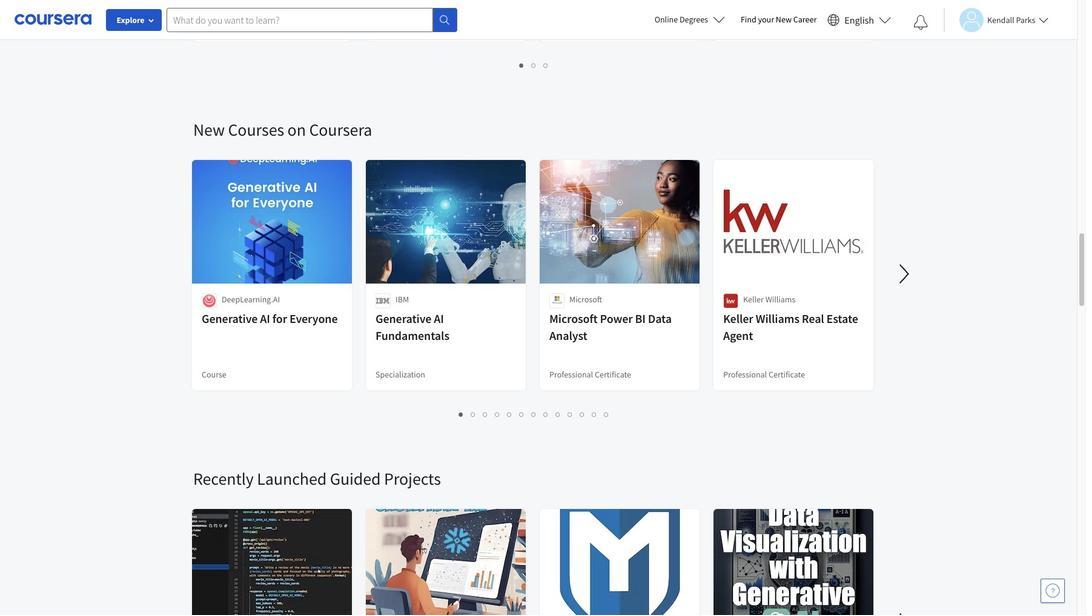 Task type: locate. For each thing, give the bounding box(es) containing it.
3 button for 2 button for list in the new courses on coursera carousel element '1' button
[[480, 407, 492, 421]]

generative for generative ai for everyone
[[202, 311, 258, 326]]

next slide image for coursera
[[890, 259, 919, 288]]

0 vertical spatial 3
[[544, 59, 549, 71]]

deeplearning.ai image
[[202, 293, 217, 308]]

None search field
[[167, 8, 458, 32]]

new left courses
[[193, 119, 225, 141]]

generative
[[202, 311, 258, 326], [376, 311, 432, 326]]

keller inside keller williams real estate agent
[[724, 311, 754, 326]]

1 vertical spatial 2
[[471, 408, 476, 420]]

ai for fundamentals
[[434, 311, 444, 326]]

keller up agent
[[724, 311, 754, 326]]

keller right keller williams image
[[744, 294, 764, 305]]

coursera image
[[15, 10, 92, 29]]

0 horizontal spatial ai
[[260, 311, 270, 326]]

microsoft right microsoft icon
[[570, 294, 602, 305]]

0 vertical spatial next slide image
[[890, 259, 919, 288]]

0 vertical spatial microsoft
[[570, 294, 602, 305]]

williams inside keller williams real estate agent
[[756, 311, 800, 326]]

1 inside new courses on coursera carousel element
[[459, 408, 464, 420]]

3
[[544, 59, 549, 71], [483, 408, 488, 420]]

williams for williams
[[766, 294, 796, 305]]

0 vertical spatial 1
[[520, 59, 524, 71]]

1 horizontal spatial professional certificate link
[[365, 0, 527, 42]]

2 inside new courses on coursera carousel element
[[471, 408, 476, 420]]

ibm image
[[376, 293, 391, 308]]

metasploit for beginners: ethical penetration testing guided project by coursera project network, image
[[540, 509, 700, 615]]

professional certificate link
[[191, 0, 353, 42], [365, 0, 527, 42], [713, 0, 875, 42]]

williams for certificate
[[756, 311, 800, 326]]

ai left the for
[[260, 311, 270, 326]]

professional
[[202, 20, 246, 31], [376, 20, 419, 31], [724, 20, 767, 31], [550, 369, 593, 380], [724, 369, 767, 380]]

ai for for
[[260, 311, 270, 326]]

0 vertical spatial williams
[[766, 294, 796, 305]]

everyone
[[290, 311, 338, 326]]

0 horizontal spatial 1 button
[[455, 407, 468, 421]]

real
[[802, 311, 825, 326]]

new
[[776, 14, 792, 25], [193, 119, 225, 141]]

professional for first the "professional certificate" link
[[202, 20, 246, 31]]

9
[[556, 408, 561, 420]]

3 professional certificate link from the left
[[713, 0, 875, 42]]

explore button
[[106, 9, 162, 31]]

microsoft inside microsoft power bi data analyst
[[550, 311, 598, 326]]

generative for generative ai fundamentals
[[376, 311, 432, 326]]

generative inside generative ai fundamentals
[[376, 311, 432, 326]]

keller
[[744, 294, 764, 305], [724, 311, 754, 326]]

microsoft for microsoft
[[570, 294, 602, 305]]

1 vertical spatial microsoft
[[550, 311, 598, 326]]

0 vertical spatial list
[[193, 58, 875, 72]]

microsoft up the analyst on the right bottom
[[550, 311, 598, 326]]

generative down 'ibm'
[[376, 311, 432, 326]]

1 generative from the left
[[202, 311, 258, 326]]

1 vertical spatial 3
[[483, 408, 488, 420]]

1 vertical spatial keller
[[724, 311, 754, 326]]

2 for 2 button for list in the new courses on coursera carousel element '1' button
[[471, 408, 476, 420]]

0 horizontal spatial 2
[[471, 408, 476, 420]]

professional certificate
[[202, 20, 284, 31], [376, 20, 458, 31], [724, 20, 805, 31], [550, 369, 631, 380], [724, 369, 805, 380]]

1 vertical spatial next slide image
[[890, 608, 919, 615]]

5
[[507, 408, 512, 420]]

0 horizontal spatial 1
[[459, 408, 464, 420]]

guided
[[330, 468, 381, 490]]

0 horizontal spatial generative
[[202, 311, 258, 326]]

english button
[[823, 0, 896, 39]]

williams down keller williams
[[756, 311, 800, 326]]

0 vertical spatial 2
[[532, 59, 537, 71]]

1 vertical spatial 1 button
[[455, 407, 468, 421]]

0 horizontal spatial 3 button
[[480, 407, 492, 421]]

1 button for list in the new courses on coursera carousel element
[[455, 407, 468, 421]]

1 vertical spatial 2 button
[[468, 407, 480, 421]]

launched
[[257, 468, 327, 490]]

4
[[495, 408, 500, 420]]

3 button
[[540, 58, 552, 72], [480, 407, 492, 421]]

7 button
[[528, 407, 540, 421]]

courses
[[228, 119, 284, 141]]

generative down the deeplearning.ai icon
[[202, 311, 258, 326]]

0 horizontal spatial professional certificate link
[[191, 0, 353, 42]]

data visualization with openai api: generate code with genai guided project by coursera project network, image
[[714, 509, 874, 615]]

ai up fundamentals
[[434, 311, 444, 326]]

1 horizontal spatial 1 button
[[516, 58, 528, 72]]

1 vertical spatial 3 button
[[480, 407, 492, 421]]

show notifications image
[[914, 15, 928, 30]]

recently launched guided projects
[[193, 468, 441, 490]]

1
[[520, 59, 524, 71], [459, 408, 464, 420]]

10 button
[[564, 407, 578, 421]]

programmatic prompting with openai: refining and filtering guided project by coursera project network, image
[[192, 509, 353, 615]]

1 vertical spatial list
[[193, 407, 875, 421]]

6
[[520, 408, 524, 420]]

2 horizontal spatial professional certificate link
[[713, 0, 875, 42]]

1 vertical spatial new
[[193, 119, 225, 141]]

1 vertical spatial 1
[[459, 408, 464, 420]]

ai inside generative ai fundamentals
[[434, 311, 444, 326]]

list
[[193, 58, 875, 72], [193, 407, 875, 421]]

online degrees button
[[645, 6, 735, 33]]

2 ai from the left
[[434, 311, 444, 326]]

0 vertical spatial keller
[[744, 294, 764, 305]]

0 vertical spatial 3 button
[[540, 58, 552, 72]]

keller for keller williams real estate agent
[[724, 311, 754, 326]]

0 vertical spatial new
[[776, 14, 792, 25]]

2 list from the top
[[193, 407, 875, 421]]

find your new career
[[741, 14, 817, 25]]

list inside new courses on coursera carousel element
[[193, 407, 875, 421]]

snowflake for data science: intro to snowpark ml for python guided project by coursera project network, image
[[366, 509, 527, 615]]

8 button
[[540, 407, 552, 421]]

williams
[[766, 294, 796, 305], [756, 311, 800, 326]]

8
[[544, 408, 549, 420]]

0 horizontal spatial 2 button
[[468, 407, 480, 421]]

1 horizontal spatial ai
[[434, 311, 444, 326]]

1 horizontal spatial 3
[[544, 59, 549, 71]]

williams up keller williams real estate agent
[[766, 294, 796, 305]]

10
[[568, 408, 578, 420]]

data
[[648, 311, 672, 326]]

ai
[[260, 311, 270, 326], [434, 311, 444, 326]]

find
[[741, 14, 757, 25]]

5 button
[[504, 407, 516, 421]]

1 for 2 button corresponding to '1' button for 2nd list from the bottom
[[520, 59, 524, 71]]

12
[[592, 408, 602, 420]]

keller williams real estate agent
[[724, 311, 859, 343]]

1 horizontal spatial 3 button
[[540, 58, 552, 72]]

keller for keller williams
[[744, 294, 764, 305]]

1 button
[[516, 58, 528, 72], [455, 407, 468, 421]]

new right your
[[776, 14, 792, 25]]

0 vertical spatial 2 button
[[528, 58, 540, 72]]

0 horizontal spatial new
[[193, 119, 225, 141]]

next slide image for projects
[[890, 608, 919, 615]]

1 horizontal spatial generative
[[376, 311, 432, 326]]

deeplearning.ai
[[222, 294, 280, 305]]

1 next slide image from the top
[[890, 259, 919, 288]]

1 horizontal spatial 2 button
[[528, 58, 540, 72]]

What do you want to learn? text field
[[167, 8, 433, 32]]

2
[[532, 59, 537, 71], [471, 408, 476, 420]]

1 ai from the left
[[260, 311, 270, 326]]

2 button
[[528, 58, 540, 72], [468, 407, 480, 421]]

analyst
[[550, 328, 588, 343]]

new courses on coursera
[[193, 119, 372, 141]]

keller williams image
[[724, 293, 739, 308]]

1 list from the top
[[193, 58, 875, 72]]

1 horizontal spatial 1
[[520, 59, 524, 71]]

recently launched guided projects carousel element
[[187, 431, 1086, 615]]

fundamentals
[[376, 328, 450, 343]]

0 vertical spatial 1 button
[[516, 58, 528, 72]]

next slide image
[[890, 259, 919, 288], [890, 608, 919, 615]]

0 horizontal spatial 3
[[483, 408, 488, 420]]

certificate
[[247, 20, 284, 31], [421, 20, 458, 31], [769, 20, 805, 31], [595, 369, 631, 380], [769, 369, 805, 380]]

professional for third the "professional certificate" link from left
[[724, 20, 767, 31]]

1 vertical spatial williams
[[756, 311, 800, 326]]

1 horizontal spatial 2
[[532, 59, 537, 71]]

2 next slide image from the top
[[890, 608, 919, 615]]

2 generative from the left
[[376, 311, 432, 326]]

microsoft
[[570, 294, 602, 305], [550, 311, 598, 326]]



Task type: vqa. For each thing, say whether or not it's contained in the screenshot.


Task type: describe. For each thing, give the bounding box(es) containing it.
new courses on coursera carousel element
[[187, 82, 1086, 431]]

bi
[[635, 311, 646, 326]]

parks
[[1016, 14, 1036, 25]]

coursera
[[309, 119, 372, 141]]

4 button
[[492, 407, 504, 421]]

13
[[604, 408, 614, 420]]

professional for 2nd the "professional certificate" link from the right
[[376, 20, 419, 31]]

online degrees
[[655, 14, 708, 25]]

power
[[600, 311, 633, 326]]

online
[[655, 14, 678, 25]]

3 button for 2 button corresponding to '1' button for 2nd list from the bottom
[[540, 58, 552, 72]]

kendall parks button
[[944, 8, 1049, 32]]

career
[[794, 14, 817, 25]]

1 horizontal spatial new
[[776, 14, 792, 25]]

for
[[273, 311, 287, 326]]

kendall
[[988, 14, 1015, 25]]

specialization
[[376, 369, 425, 380]]

on
[[288, 119, 306, 141]]

2 button for '1' button for 2nd list from the bottom
[[528, 58, 540, 72]]

11
[[580, 408, 590, 420]]

estate
[[827, 311, 859, 326]]

course
[[202, 369, 227, 380]]

generative ai for everyone
[[202, 311, 338, 326]]

microsoft power bi data analyst
[[550, 311, 672, 343]]

1 for 2 button for list in the new courses on coursera carousel element '1' button
[[459, 408, 464, 420]]

7
[[532, 408, 537, 420]]

1 button for 2nd list from the bottom
[[516, 58, 528, 72]]

keller williams
[[744, 294, 796, 305]]

2 button for list in the new courses on coursera carousel element '1' button
[[468, 407, 480, 421]]

your
[[758, 14, 774, 25]]

6 button
[[516, 407, 528, 421]]

kendall parks
[[988, 14, 1036, 25]]

3 inside new courses on coursera carousel element
[[483, 408, 488, 420]]

microsoft image
[[550, 293, 565, 308]]

recently
[[193, 468, 254, 490]]

explore
[[117, 15, 145, 25]]

11 button
[[577, 407, 590, 421]]

english
[[845, 14, 874, 26]]

find your new career link
[[735, 12, 823, 27]]

13 button
[[601, 407, 614, 421]]

9 button
[[552, 407, 564, 421]]

projects
[[384, 468, 441, 490]]

agent
[[724, 328, 753, 343]]

generative ai fundamentals
[[376, 311, 450, 343]]

10 11 12 13
[[568, 408, 614, 420]]

help center image
[[1046, 584, 1060, 598]]

ibm
[[396, 294, 409, 305]]

2 for 2 button corresponding to '1' button for 2nd list from the bottom
[[532, 59, 537, 71]]

12 button
[[589, 407, 602, 421]]

microsoft for microsoft power bi data analyst
[[550, 311, 598, 326]]

degrees
[[680, 14, 708, 25]]

1 professional certificate link from the left
[[191, 0, 353, 42]]

2 professional certificate link from the left
[[365, 0, 527, 42]]



